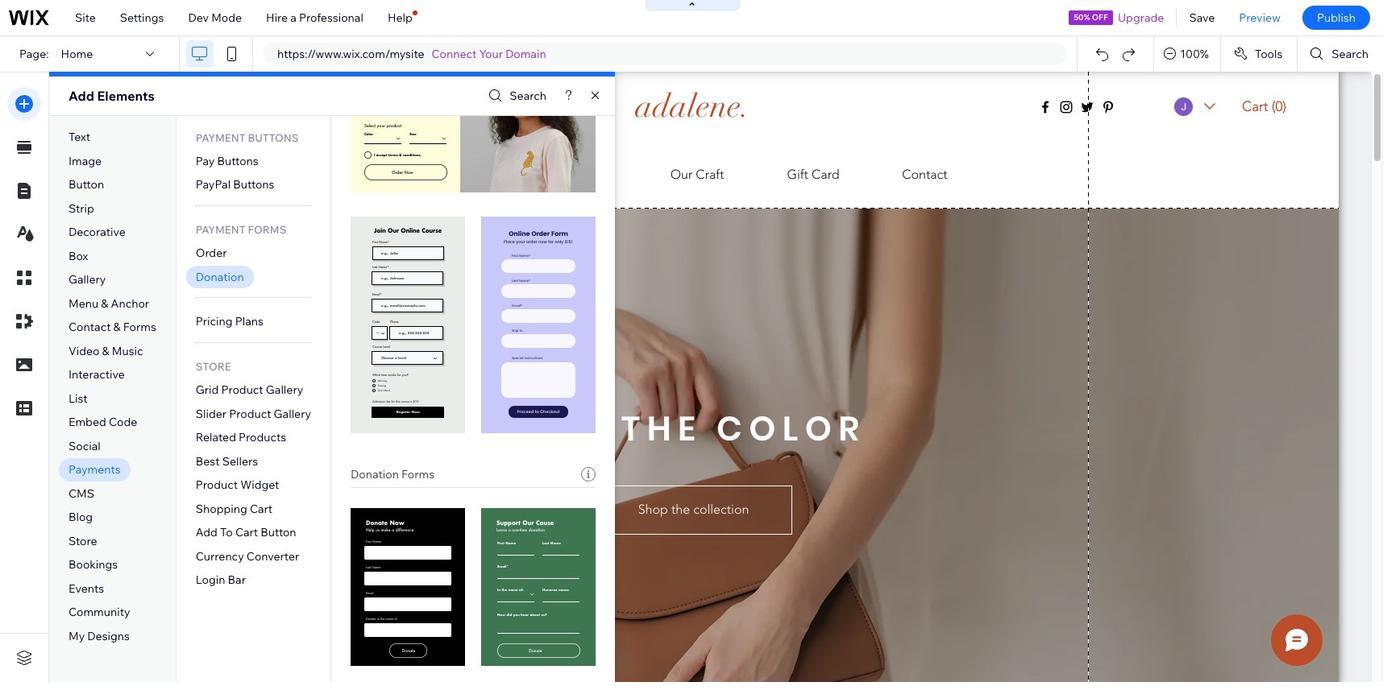 Task type: vqa. For each thing, say whether or not it's contained in the screenshot.
Product to the top
yes



Task type: locate. For each thing, give the bounding box(es) containing it.
bookings
[[69, 558, 118, 573]]

list
[[69, 392, 88, 406]]

& down menu & anchor
[[113, 320, 121, 335]]

0 horizontal spatial button
[[69, 178, 104, 192]]

& right video
[[102, 344, 109, 359]]

https://www.wix.com/mysite connect your domain
[[277, 47, 546, 61]]

hire
[[266, 10, 288, 25]]

1 horizontal spatial add
[[196, 526, 218, 540]]

forms for payment forms
[[248, 224, 286, 236]]

1 vertical spatial donation
[[351, 468, 399, 482]]

0 vertical spatial &
[[101, 297, 108, 311]]

1 vertical spatial &
[[113, 320, 121, 335]]

gallery
[[69, 273, 106, 287], [266, 383, 303, 398], [274, 407, 311, 422]]

&
[[101, 297, 108, 311], [113, 320, 121, 335], [102, 344, 109, 359]]

cart down widget
[[250, 502, 273, 517]]

add left to
[[196, 526, 218, 540]]

1 horizontal spatial donation
[[351, 468, 399, 482]]

strip
[[69, 201, 94, 216]]

slider
[[196, 407, 227, 422]]

cms
[[69, 487, 94, 501]]

payment up pay buttons
[[196, 131, 246, 144]]

1 vertical spatial add
[[196, 526, 218, 540]]

grid
[[196, 383, 219, 398]]

embed code
[[69, 416, 137, 430]]

0 vertical spatial buttons
[[248, 131, 299, 144]]

search down domain
[[510, 89, 547, 103]]

add for add elements
[[69, 88, 94, 104]]

payments
[[69, 463, 121, 478]]

payment for payment forms
[[196, 224, 246, 236]]

paypal
[[196, 178, 231, 192]]

contact
[[69, 320, 111, 335]]

buttons for payment buttons
[[248, 131, 299, 144]]

0 vertical spatial search button
[[1298, 36, 1384, 72]]

store up grid
[[196, 361, 231, 374]]

2 payment from the top
[[196, 224, 246, 236]]

home
[[61, 47, 93, 61]]

menu & anchor
[[69, 297, 149, 311]]

1 vertical spatial forms
[[123, 320, 156, 335]]

add for add to cart button
[[196, 526, 218, 540]]

0 vertical spatial payment
[[196, 131, 246, 144]]

0 horizontal spatial search button
[[485, 84, 547, 108]]

gallery up 'slider product gallery'
[[266, 383, 303, 398]]

product up "shopping"
[[196, 478, 238, 493]]

blog
[[69, 511, 93, 525]]

1 vertical spatial search button
[[485, 84, 547, 108]]

anchor
[[111, 297, 149, 311]]

cart right to
[[235, 526, 258, 540]]

1 vertical spatial payment
[[196, 224, 246, 236]]

2 vertical spatial buttons
[[233, 178, 275, 192]]

0 horizontal spatial store
[[69, 534, 97, 549]]

& for menu
[[101, 297, 108, 311]]

button up "converter"
[[261, 526, 296, 540]]

button down image
[[69, 178, 104, 192]]

forms for donation forms
[[402, 468, 435, 482]]

1 vertical spatial buttons
[[217, 154, 259, 168]]

preview button
[[1227, 0, 1293, 35]]

mode
[[211, 10, 242, 25]]

0 vertical spatial store
[[196, 361, 231, 374]]

store
[[196, 361, 231, 374], [69, 534, 97, 549]]

donation forms
[[351, 468, 435, 482]]

0 horizontal spatial donation
[[196, 270, 244, 284]]

login bar
[[196, 574, 246, 588]]

community
[[69, 606, 130, 620]]

1 horizontal spatial search button
[[1298, 36, 1384, 72]]

2 vertical spatial forms
[[402, 468, 435, 482]]

buttons up paypal buttons on the top left
[[217, 154, 259, 168]]

payment buttons
[[196, 131, 299, 144]]

2 horizontal spatial forms
[[402, 468, 435, 482]]

2 vertical spatial &
[[102, 344, 109, 359]]

0 horizontal spatial add
[[69, 88, 94, 104]]

buttons down pay buttons
[[233, 178, 275, 192]]

1 horizontal spatial button
[[261, 526, 296, 540]]

0 vertical spatial search
[[1332, 47, 1369, 61]]

product
[[221, 383, 263, 398], [229, 407, 271, 422], [196, 478, 238, 493]]

1 vertical spatial product
[[229, 407, 271, 422]]

search
[[1332, 47, 1369, 61], [510, 89, 547, 103]]

payment
[[196, 131, 246, 144], [196, 224, 246, 236]]

search button
[[1298, 36, 1384, 72], [485, 84, 547, 108]]

menu
[[69, 297, 99, 311]]

100%
[[1181, 47, 1209, 61]]

help
[[388, 10, 413, 25]]

donation
[[196, 270, 244, 284], [351, 468, 399, 482]]

1 vertical spatial cart
[[235, 526, 258, 540]]

store down blog
[[69, 534, 97, 549]]

1 vertical spatial button
[[261, 526, 296, 540]]

button
[[69, 178, 104, 192], [261, 526, 296, 540]]

connect
[[432, 47, 477, 61]]

text
[[69, 130, 90, 144]]

1 horizontal spatial store
[[196, 361, 231, 374]]

payment up order on the left top of the page
[[196, 224, 246, 236]]

product up 'slider product gallery'
[[221, 383, 263, 398]]

gallery up 'products'
[[274, 407, 311, 422]]

0 vertical spatial forms
[[248, 224, 286, 236]]

buttons for pay buttons
[[217, 154, 259, 168]]

hire a professional
[[266, 10, 364, 25]]

login
[[196, 574, 225, 588]]

professional
[[299, 10, 364, 25]]

video & music
[[69, 344, 143, 359]]

music
[[112, 344, 143, 359]]

gallery up menu
[[69, 273, 106, 287]]

search button down domain
[[485, 84, 547, 108]]

0 horizontal spatial search
[[510, 89, 547, 103]]

pay
[[196, 154, 215, 168]]

payment for payment buttons
[[196, 131, 246, 144]]

currency converter
[[196, 550, 299, 564]]

1 horizontal spatial forms
[[248, 224, 286, 236]]

pay buttons
[[196, 154, 259, 168]]

my
[[69, 630, 85, 644]]

plans
[[235, 315, 264, 329]]

off
[[1092, 12, 1108, 23]]

0 vertical spatial add
[[69, 88, 94, 104]]

my designs
[[69, 630, 130, 644]]

order
[[196, 246, 227, 261]]

50%
[[1074, 12, 1091, 23]]

widget
[[240, 478, 279, 493]]

1 vertical spatial search
[[510, 89, 547, 103]]

cart
[[250, 502, 273, 517], [235, 526, 258, 540]]

social
[[69, 439, 101, 454]]

shopping cart
[[196, 502, 273, 517]]

add up text
[[69, 88, 94, 104]]

0 vertical spatial product
[[221, 383, 263, 398]]

1 horizontal spatial search
[[1332, 47, 1369, 61]]

search button down publish button
[[1298, 36, 1384, 72]]

0 vertical spatial donation
[[196, 270, 244, 284]]

search down the publish
[[1332, 47, 1369, 61]]

add
[[69, 88, 94, 104], [196, 526, 218, 540]]

product down grid product gallery
[[229, 407, 271, 422]]

0 horizontal spatial forms
[[123, 320, 156, 335]]

buttons for paypal buttons
[[233, 178, 275, 192]]

2 vertical spatial gallery
[[274, 407, 311, 422]]

1 vertical spatial gallery
[[266, 383, 303, 398]]

product for grid
[[221, 383, 263, 398]]

buttons up pay buttons
[[248, 131, 299, 144]]

image
[[69, 154, 102, 168]]

domain
[[506, 47, 546, 61]]

1 payment from the top
[[196, 131, 246, 144]]

forms
[[248, 224, 286, 236], [123, 320, 156, 335], [402, 468, 435, 482]]

to
[[220, 526, 233, 540]]

& right menu
[[101, 297, 108, 311]]

buttons
[[248, 131, 299, 144], [217, 154, 259, 168], [233, 178, 275, 192]]



Task type: describe. For each thing, give the bounding box(es) containing it.
site
[[75, 10, 96, 25]]

donation for donation forms
[[351, 468, 399, 482]]

upgrade
[[1118, 10, 1165, 25]]

add elements
[[69, 88, 155, 104]]

dev mode
[[188, 10, 242, 25]]

& for contact
[[113, 320, 121, 335]]

bar
[[228, 574, 246, 588]]

related
[[196, 431, 236, 445]]

contact & forms
[[69, 320, 156, 335]]

0 vertical spatial gallery
[[69, 273, 106, 287]]

best
[[196, 455, 220, 469]]

dev
[[188, 10, 209, 25]]

converter
[[247, 550, 299, 564]]

video
[[69, 344, 100, 359]]

events
[[69, 582, 104, 597]]

2 vertical spatial product
[[196, 478, 238, 493]]

https://www.wix.com/mysite
[[277, 47, 425, 61]]

slider product gallery
[[196, 407, 311, 422]]

publish
[[1317, 10, 1356, 25]]

your
[[479, 47, 503, 61]]

currency
[[196, 550, 244, 564]]

donation for donation
[[196, 270, 244, 284]]

gallery for slider product gallery
[[274, 407, 311, 422]]

code
[[109, 416, 137, 430]]

designs
[[87, 630, 130, 644]]

& for video
[[102, 344, 109, 359]]

pricing
[[196, 315, 233, 329]]

tools
[[1255, 47, 1283, 61]]

add to cart button
[[196, 526, 296, 540]]

paypal buttons
[[196, 178, 275, 192]]

preview
[[1239, 10, 1281, 25]]

save button
[[1177, 0, 1227, 35]]

save
[[1190, 10, 1215, 25]]

tools button
[[1221, 36, 1298, 72]]

100% button
[[1155, 36, 1221, 72]]

product for slider
[[229, 407, 271, 422]]

box
[[69, 249, 88, 263]]

sellers
[[222, 455, 258, 469]]

interactive
[[69, 368, 125, 382]]

payment forms
[[196, 224, 286, 236]]

elements
[[97, 88, 155, 104]]

pricing plans
[[196, 315, 264, 329]]

0 vertical spatial button
[[69, 178, 104, 192]]

shopping
[[196, 502, 247, 517]]

decorative
[[69, 225, 126, 240]]

embed
[[69, 416, 106, 430]]

best sellers
[[196, 455, 258, 469]]

settings
[[120, 10, 164, 25]]

grid product gallery
[[196, 383, 303, 398]]

a
[[290, 10, 297, 25]]

0 vertical spatial cart
[[250, 502, 273, 517]]

50% off
[[1074, 12, 1108, 23]]

gallery for grid product gallery
[[266, 383, 303, 398]]

publish button
[[1303, 6, 1371, 30]]

related products
[[196, 431, 286, 445]]

products
[[239, 431, 286, 445]]

product widget
[[196, 478, 279, 493]]

1 vertical spatial store
[[69, 534, 97, 549]]



